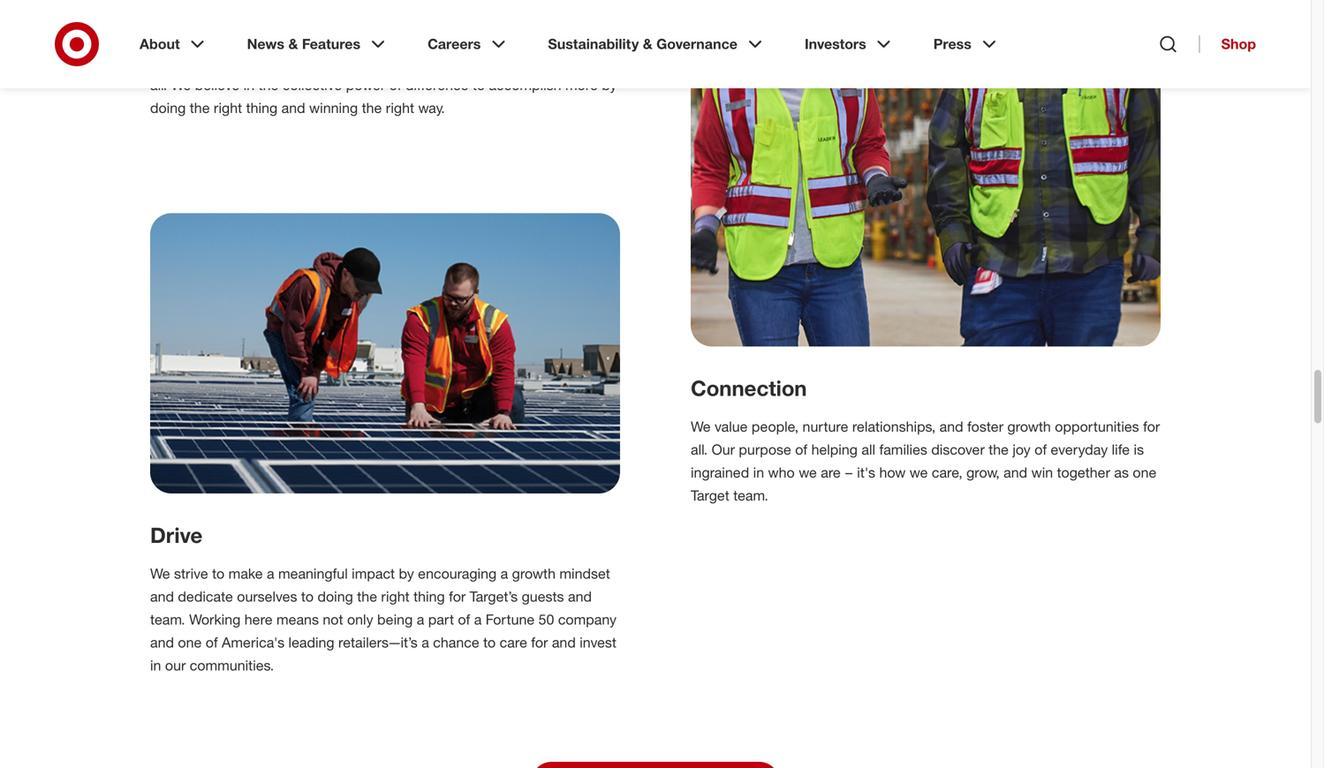 Task type: vqa. For each thing, say whether or not it's contained in the screenshot.
'About' link
yes



Task type: locate. For each thing, give the bounding box(es) containing it.
the down power
[[362, 99, 382, 116]]

1 we from the left
[[799, 464, 817, 481]]

embrace
[[174, 30, 230, 48]]

governance
[[656, 35, 737, 53]]

1 vertical spatial doing
[[318, 588, 353, 605]]

who
[[768, 464, 795, 481]]

1 horizontal spatial all.
[[691, 441, 708, 458]]

50
[[538, 611, 554, 628]]

for up is
[[1143, 418, 1160, 435]]

as
[[1114, 464, 1129, 481]]

1 horizontal spatial team.
[[733, 487, 768, 504]]

0 horizontal spatial doing
[[150, 99, 186, 116]]

0 vertical spatial by
[[602, 76, 617, 93]]

0 horizontal spatial we
[[799, 464, 817, 481]]

in left communities.
[[150, 657, 161, 674]]

in inside we value people, nurture relationships, and foster growth opportunities for all. our purpose of helping all families discover the joy of everyday life is ingrained in who we are – it's how we care, grow, and win together as one target team.
[[753, 464, 764, 481]]

growth inside we value people, nurture relationships, and foster growth opportunities for all. our purpose of helping all families discover the joy of everyday life is ingrained in who we are – it's how we care, grow, and win together as one target team.
[[1007, 418, 1051, 435]]

1 horizontal spatial by
[[602, 76, 617, 93]]

perspectives,
[[283, 30, 368, 48]]

1 horizontal spatial we
[[910, 464, 928, 481]]

company
[[558, 611, 617, 628]]

dedicate
[[178, 588, 233, 605]]

all. inside we value people, nurture relationships, and foster growth opportunities for all. our purpose of helping all families discover the joy of everyday life is ingrained in who we are – it's how we care, grow, and win together as one target team.
[[691, 441, 708, 458]]

our inside we embrace diverse perspectives, treat everyone with respect, bring our authentic selves to work every day and create equitable experiences for all. we believe in the collective power of difference to accomplish more by doing the right thing and winning the right way.
[[588, 30, 609, 48]]

retailers—it's
[[338, 634, 418, 651]]

1 vertical spatial all.
[[691, 441, 708, 458]]

we left the are
[[799, 464, 817, 481]]

team. down 'dedicate'
[[150, 611, 185, 628]]

make
[[228, 565, 263, 582]]

we left value
[[691, 418, 711, 435]]

news & features
[[247, 35, 360, 53]]

we left strive
[[150, 565, 170, 582]]

for down sustainability
[[588, 53, 605, 70]]

part
[[428, 611, 454, 628]]

value
[[715, 418, 748, 435]]

of right part
[[458, 611, 470, 628]]

2 horizontal spatial in
[[753, 464, 764, 481]]

the left joy
[[989, 441, 1009, 458]]

0 horizontal spatial growth
[[512, 565, 556, 582]]

we for we embrace diverse perspectives, treat everyone with respect, bring our authentic selves to work every day and create equitable experiences for all. we believe in the collective power of difference to accomplish more by doing the right thing and winning the right way.
[[150, 30, 170, 48]]

grow,
[[966, 464, 1000, 481]]

1 & from the left
[[288, 35, 298, 53]]

authentic
[[150, 53, 209, 70]]

&
[[288, 35, 298, 53], [643, 35, 652, 53]]

2 & from the left
[[643, 35, 652, 53]]

one
[[1133, 464, 1156, 481], [178, 634, 202, 651]]

1 horizontal spatial doing
[[318, 588, 353, 605]]

0 vertical spatial all.
[[150, 76, 167, 93]]

we strive to make a meaningful impact by encouraging a growth mindset and dedicate ourselves to doing the right thing for target's guests and team. working here means not only being a part of a fortune 50 company and one of america's leading retailers—it's a chance to care for and invest in our communities.
[[150, 565, 617, 674]]

growth up guests
[[512, 565, 556, 582]]

1 horizontal spatial &
[[643, 35, 652, 53]]

& inside news & features link
[[288, 35, 298, 53]]

of
[[389, 76, 401, 93], [795, 441, 807, 458], [1035, 441, 1047, 458], [458, 611, 470, 628], [206, 634, 218, 651]]

it's
[[857, 464, 875, 481]]

by inside we embrace diverse perspectives, treat everyone with respect, bring our authentic selves to work every day and create equitable experiences for all. we believe in the collective power of difference to accomplish more by doing the right thing and winning the right way.
[[602, 76, 617, 93]]

doing down authentic
[[150, 99, 186, 116]]

0 horizontal spatial by
[[399, 565, 414, 582]]

thing up part
[[413, 588, 445, 605]]

we right how
[[910, 464, 928, 481]]

–
[[845, 464, 853, 481]]

by right more
[[602, 76, 617, 93]]

careers link
[[415, 21, 521, 67]]

of right joy
[[1035, 441, 1047, 458]]

we embrace diverse perspectives, treat everyone with respect, bring our authentic selves to work every day and create equitable experiences for all. we believe in the collective power of difference to accomplish more by doing the right thing and winning the right way.
[[150, 30, 617, 116]]

growth up joy
[[1007, 418, 1051, 435]]

everyone
[[405, 30, 463, 48]]

0 horizontal spatial our
[[165, 657, 186, 674]]

fortune
[[486, 611, 535, 628]]

1 vertical spatial growth
[[512, 565, 556, 582]]

for
[[588, 53, 605, 70], [1143, 418, 1160, 435], [449, 588, 466, 605], [531, 634, 548, 651]]

1 horizontal spatial growth
[[1007, 418, 1051, 435]]

we for we strive to make a meaningful impact by encouraging a growth mindset and dedicate ourselves to doing the right thing for target's guests and team. working here means not only being a part of a fortune 50 company and one of america's leading retailers—it's a chance to care for and invest in our communities.
[[150, 565, 170, 582]]

0 vertical spatial doing
[[150, 99, 186, 116]]

more
[[565, 76, 598, 93]]

about link
[[127, 21, 220, 67]]

all.
[[150, 76, 167, 93], [691, 441, 708, 458]]

doing inside we embrace diverse perspectives, treat everyone with respect, bring our authentic selves to work every day and create equitable experiences for all. we believe in the collective power of difference to accomplish more by doing the right thing and winning the right way.
[[150, 99, 186, 116]]

about
[[140, 35, 180, 53]]

2 we from the left
[[910, 464, 928, 481]]

right up being
[[381, 588, 410, 605]]

1 horizontal spatial one
[[1133, 464, 1156, 481]]

right left 'way.'
[[386, 99, 414, 116]]

we
[[799, 464, 817, 481], [910, 464, 928, 481]]

opportunities
[[1055, 418, 1139, 435]]

thing
[[246, 99, 278, 116], [413, 588, 445, 605]]

0 vertical spatial team.
[[733, 487, 768, 504]]

life
[[1112, 441, 1130, 458]]

0 horizontal spatial one
[[178, 634, 202, 651]]

to down news at the left
[[256, 53, 269, 70]]

all. down authentic
[[150, 76, 167, 93]]

all. left our
[[691, 441, 708, 458]]

doing
[[150, 99, 186, 116], [318, 588, 353, 605]]

0 vertical spatial in
[[243, 76, 254, 93]]

the down believe
[[190, 99, 210, 116]]

target
[[691, 487, 729, 504]]

the inside we value people, nurture relationships, and foster growth opportunities for all. our purpose of helping all families discover the joy of everyday life is ingrained in who we are – it's how we care, grow, and win together as one target team.
[[989, 441, 1009, 458]]

team. inside we strive to make a meaningful impact by encouraging a growth mindset and dedicate ourselves to doing the right thing for target's guests and team. working here means not only being a part of a fortune 50 company and one of america's leading retailers—it's a chance to care for and invest in our communities.
[[150, 611, 185, 628]]

0 horizontal spatial team.
[[150, 611, 185, 628]]

in left "who"
[[753, 464, 764, 481]]

the down impact
[[357, 588, 377, 605]]

0 horizontal spatial in
[[150, 657, 161, 674]]

everyday
[[1051, 441, 1108, 458]]

1 horizontal spatial thing
[[413, 588, 445, 605]]

shop link
[[1199, 35, 1256, 53]]

0 vertical spatial our
[[588, 30, 609, 48]]

chance
[[433, 634, 479, 651]]

in down selves
[[243, 76, 254, 93]]

here
[[244, 611, 273, 628]]

sustainability
[[548, 35, 639, 53]]

1 horizontal spatial our
[[588, 30, 609, 48]]

& left governance
[[643, 35, 652, 53]]

joy
[[1013, 441, 1031, 458]]

difference
[[405, 76, 469, 93]]

0 horizontal spatial all.
[[150, 76, 167, 93]]

one inside we value people, nurture relationships, and foster growth opportunities for all. our purpose of helping all families discover the joy of everyday life is ingrained in who we are – it's how we care, grow, and win together as one target team.
[[1133, 464, 1156, 481]]

0 horizontal spatial &
[[288, 35, 298, 53]]

0 vertical spatial one
[[1133, 464, 1156, 481]]

one right "as"
[[1133, 464, 1156, 481]]

together
[[1057, 464, 1110, 481]]

1 vertical spatial one
[[178, 634, 202, 651]]

1 vertical spatial thing
[[413, 588, 445, 605]]

1 vertical spatial in
[[753, 464, 764, 481]]

winning
[[309, 99, 358, 116]]

1 vertical spatial our
[[165, 657, 186, 674]]

2 vertical spatial in
[[150, 657, 161, 674]]

and
[[373, 53, 396, 70], [281, 99, 305, 116], [939, 418, 963, 435], [1004, 464, 1027, 481], [150, 588, 174, 605], [568, 588, 592, 605], [150, 634, 174, 651], [552, 634, 576, 651]]

1 vertical spatial by
[[399, 565, 414, 582]]

day
[[346, 53, 369, 70]]

& up work
[[288, 35, 298, 53]]

& inside sustainability & governance link
[[643, 35, 652, 53]]

1 vertical spatial team.
[[150, 611, 185, 628]]

thing inside we embrace diverse perspectives, treat everyone with respect, bring our authentic selves to work every day and create equitable experiences for all. we believe in the collective power of difference to accomplish more by doing the right thing and winning the right way.
[[246, 99, 278, 116]]

growth
[[1007, 418, 1051, 435], [512, 565, 556, 582]]

meaningful
[[278, 565, 348, 582]]

0 vertical spatial growth
[[1007, 418, 1051, 435]]

right
[[214, 99, 242, 116], [386, 99, 414, 116], [381, 588, 410, 605]]

experiences
[[506, 53, 584, 70]]

the
[[258, 76, 278, 93], [190, 99, 210, 116], [362, 99, 382, 116], [989, 441, 1009, 458], [357, 588, 377, 605]]

strive
[[174, 565, 208, 582]]

all. inside we embrace diverse perspectives, treat everyone with respect, bring our authentic selves to work every day and create equitable experiences for all. we believe in the collective power of difference to accomplish more by doing the right thing and winning the right way.
[[150, 76, 167, 93]]

news & features link
[[235, 21, 401, 67]]

by right impact
[[399, 565, 414, 582]]

investors
[[805, 35, 866, 53]]

doing up not
[[318, 588, 353, 605]]

to left care on the bottom of page
[[483, 634, 496, 651]]

we inside we strive to make a meaningful impact by encouraging a growth mindset and dedicate ourselves to doing the right thing for target's guests and team. working here means not only being a part of a fortune 50 company and one of america's leading retailers—it's a chance to care for and invest in our communities.
[[150, 565, 170, 582]]

one for connection
[[1133, 464, 1156, 481]]

of right power
[[389, 76, 401, 93]]

a down target's
[[474, 611, 482, 628]]

we
[[150, 30, 170, 48], [171, 76, 191, 93], [691, 418, 711, 435], [150, 565, 170, 582]]

our
[[588, 30, 609, 48], [165, 657, 186, 674]]

a
[[267, 565, 274, 582], [500, 565, 508, 582], [417, 611, 424, 628], [474, 611, 482, 628], [422, 634, 429, 651]]

working
[[189, 611, 241, 628]]

the inside we strive to make a meaningful impact by encouraging a growth mindset and dedicate ourselves to doing the right thing for target's guests and team. working here means not only being a part of a fortune 50 company and one of america's leading retailers—it's a chance to care for and invest in our communities.
[[357, 588, 377, 605]]

press
[[933, 35, 971, 53]]

our right bring
[[588, 30, 609, 48]]

selves
[[213, 53, 252, 70]]

0 vertical spatial thing
[[246, 99, 278, 116]]

team. down "who"
[[733, 487, 768, 504]]

our left communities.
[[165, 657, 186, 674]]

being
[[377, 611, 413, 628]]

to up 'dedicate'
[[212, 565, 225, 582]]

we for we value people, nurture relationships, and foster growth opportunities for all. our purpose of helping all families discover the joy of everyday life is ingrained in who we are – it's how we care, grow, and win together as one target team.
[[691, 418, 711, 435]]

we inside we value people, nurture relationships, and foster growth opportunities for all. our purpose of helping all families discover the joy of everyday life is ingrained in who we are – it's how we care, grow, and win together as one target team.
[[691, 418, 711, 435]]

1 horizontal spatial in
[[243, 76, 254, 93]]

thing down work
[[246, 99, 278, 116]]

one down working
[[178, 634, 202, 651]]

team.
[[733, 487, 768, 504], [150, 611, 185, 628]]

to
[[256, 53, 269, 70], [472, 76, 485, 93], [212, 565, 225, 582], [301, 588, 314, 605], [483, 634, 496, 651]]

means
[[276, 611, 319, 628]]

one inside we strive to make a meaningful impact by encouraging a growth mindset and dedicate ourselves to doing the right thing for target's guests and team. working here means not only being a part of a fortune 50 company and one of america's leading retailers—it's a chance to care for and invest in our communities.
[[178, 634, 202, 651]]

we up authentic
[[150, 30, 170, 48]]

of left helping
[[795, 441, 807, 458]]

0 horizontal spatial thing
[[246, 99, 278, 116]]



Task type: describe. For each thing, give the bounding box(es) containing it.
america's
[[222, 634, 285, 651]]

to down meaningful
[[301, 588, 314, 605]]

people,
[[752, 418, 799, 435]]

relationships,
[[852, 418, 936, 435]]

impact
[[352, 565, 395, 582]]

to down equitable
[[472, 76, 485, 93]]

is
[[1134, 441, 1144, 458]]

news
[[247, 35, 284, 53]]

families
[[879, 441, 927, 458]]

are
[[821, 464, 841, 481]]

work
[[273, 53, 303, 70]]

discover
[[931, 441, 985, 458]]

nurture
[[802, 418, 848, 435]]

a up target's
[[500, 565, 508, 582]]

of inside we embrace diverse perspectives, treat everyone with respect, bring our authentic selves to work every day and create equitable experiences for all. we believe in the collective power of difference to accomplish more by doing the right thing and winning the right way.
[[389, 76, 401, 93]]

right down believe
[[214, 99, 242, 116]]

for down encouraging
[[449, 588, 466, 605]]

our inside we strive to make a meaningful impact by encouraging a growth mindset and dedicate ourselves to doing the right thing for target's guests and team. working here means not only being a part of a fortune 50 company and one of america's leading retailers—it's a chance to care for and invest in our communities.
[[165, 657, 186, 674]]

guests
[[522, 588, 564, 605]]

& for governance
[[643, 35, 652, 53]]

by inside we strive to make a meaningful impact by encouraging a growth mindset and dedicate ourselves to doing the right thing for target's guests and team. working here means not only being a part of a fortune 50 company and one of america's leading retailers—it's a chance to care for and invest in our communities.
[[399, 565, 414, 582]]

purpose
[[739, 441, 791, 458]]

we down authentic
[[171, 76, 191, 93]]

bring
[[552, 30, 584, 48]]

investors link
[[792, 21, 907, 67]]

mindset
[[559, 565, 610, 582]]

not
[[323, 611, 343, 628]]

leading
[[288, 634, 334, 651]]

right inside we strive to make a meaningful impact by encouraging a growth mindset and dedicate ourselves to doing the right thing for target's guests and team. working here means not only being a part of a fortune 50 company and one of america's leading retailers—it's a chance to care for and invest in our communities.
[[381, 588, 410, 605]]

careers
[[428, 35, 481, 53]]

care
[[500, 634, 527, 651]]

our
[[712, 441, 735, 458]]

shop
[[1221, 35, 1256, 53]]

ingrained
[[691, 464, 749, 481]]

respect,
[[497, 30, 548, 48]]

way.
[[418, 99, 445, 116]]

growth inside we strive to make a meaningful impact by encouraging a growth mindset and dedicate ourselves to doing the right thing for target's guests and team. working here means not only being a part of a fortune 50 company and one of america's leading retailers—it's a chance to care for and invest in our communities.
[[512, 565, 556, 582]]

encouraging
[[418, 565, 497, 582]]

equitable
[[444, 53, 502, 70]]

in inside we strive to make a meaningful impact by encouraging a growth mindset and dedicate ourselves to doing the right thing for target's guests and team. working here means not only being a part of a fortune 50 company and one of america's leading retailers—it's a chance to care for and invest in our communities.
[[150, 657, 161, 674]]

one for drive
[[178, 634, 202, 651]]

invest
[[580, 634, 616, 651]]

treat
[[372, 30, 401, 48]]

target's
[[470, 588, 518, 605]]

a up the ourselves
[[267, 565, 274, 582]]

how
[[879, 464, 906, 481]]

create
[[400, 53, 440, 70]]

a left part
[[417, 611, 424, 628]]

accomplish
[[489, 76, 561, 93]]

features
[[302, 35, 360, 53]]

believe
[[195, 76, 240, 93]]

connection
[[691, 375, 807, 401]]

drive
[[150, 522, 203, 548]]

for down 50
[[531, 634, 548, 651]]

sustainability & governance
[[548, 35, 737, 53]]

only
[[347, 611, 373, 628]]

& for features
[[288, 35, 298, 53]]

in inside we embrace diverse perspectives, treat everyone with respect, bring our authentic selves to work every day and create equitable experiences for all. we believe in the collective power of difference to accomplish more by doing the right thing and winning the right way.
[[243, 76, 254, 93]]

all
[[861, 441, 875, 458]]

team. inside we value people, nurture relationships, and foster growth opportunities for all. our purpose of helping all families discover the joy of everyday life is ingrained in who we are – it's how we care, grow, and win together as one target team.
[[733, 487, 768, 504]]

the down work
[[258, 76, 278, 93]]

diverse
[[234, 30, 279, 48]]

thing inside we strive to make a meaningful impact by encouraging a growth mindset and dedicate ourselves to doing the right thing for target's guests and team. working here means not only being a part of a fortune 50 company and one of america's leading retailers—it's a chance to care for and invest in our communities.
[[413, 588, 445, 605]]

foster
[[967, 418, 1003, 435]]

care,
[[932, 464, 962, 481]]

win
[[1031, 464, 1053, 481]]

for inside we value people, nurture relationships, and foster growth opportunities for all. our purpose of helping all families discover the joy of everyday life is ingrained in who we are – it's how we care, grow, and win together as one target team.
[[1143, 418, 1160, 435]]

doing inside we strive to make a meaningful impact by encouraging a growth mindset and dedicate ourselves to doing the right thing for target's guests and team. working here means not only being a part of a fortune 50 company and one of america's leading retailers—it's a chance to care for and invest in our communities.
[[318, 588, 353, 605]]

sustainability & governance link
[[536, 21, 778, 67]]

of down working
[[206, 634, 218, 651]]

press link
[[921, 21, 1012, 67]]

ourselves
[[237, 588, 297, 605]]

for inside we embrace diverse perspectives, treat everyone with respect, bring our authentic selves to work every day and create equitable experiences for all. we believe in the collective power of difference to accomplish more by doing the right thing and winning the right way.
[[588, 53, 605, 70]]

collective
[[282, 76, 342, 93]]

a down part
[[422, 634, 429, 651]]

with
[[467, 30, 493, 48]]

power
[[346, 76, 385, 93]]

communities.
[[190, 657, 274, 674]]

helping
[[811, 441, 858, 458]]

we value people, nurture relationships, and foster growth opportunities for all. our purpose of helping all families discover the joy of everyday life is ingrained in who we are – it's how we care, grow, and win together as one target team.
[[691, 418, 1160, 504]]



